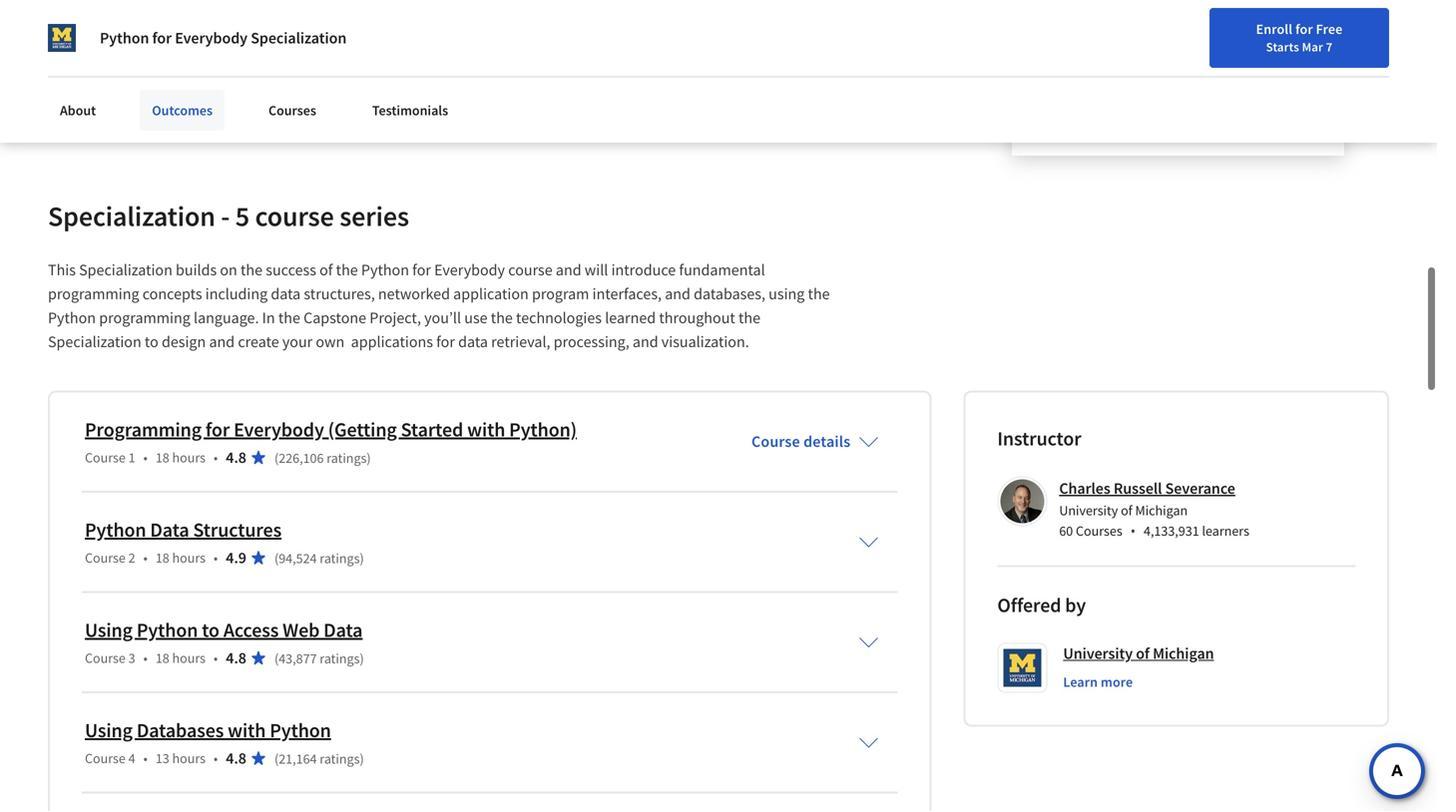 Task type: vqa. For each thing, say whether or not it's contained in the screenshot.
"menu"
no



Task type: locate. For each thing, give the bounding box(es) containing it.
for up the networked
[[413, 260, 431, 280]]

data down success
[[271, 284, 301, 304]]

course 2 • 18 hours •
[[85, 549, 218, 567]]

2 vertical spatial 4.8
[[226, 749, 247, 769]]

3 ( from the top
[[275, 650, 279, 668]]

0 vertical spatial 18
[[156, 449, 169, 467]]

0 vertical spatial of
[[320, 260, 333, 280]]

python up it
[[100, 28, 149, 48]]

2 vertical spatial of
[[1136, 644, 1150, 664]]

using databases with python link
[[85, 718, 331, 743]]

courses link
[[257, 90, 328, 131]]

ratings right 21,164
[[320, 750, 360, 768]]

0 vertical spatial using
[[85, 618, 133, 643]]

18
[[156, 449, 169, 467], [156, 549, 169, 567], [156, 649, 169, 667]]

1 vertical spatial on
[[220, 260, 237, 280]]

) down (getting
[[367, 449, 371, 467]]

courses
[[269, 101, 316, 119], [1076, 522, 1123, 540]]

1 horizontal spatial data
[[458, 332, 488, 352]]

and up program
[[556, 260, 582, 280]]

outcomes link
[[140, 90, 225, 131]]

0 vertical spatial university
[[1060, 502, 1119, 520]]

course up program
[[508, 260, 553, 280]]

ratings down programming for everybody (getting started with python)
[[327, 449, 367, 467]]

2 using from the top
[[85, 718, 133, 743]]

1 4.8 from the top
[[226, 448, 247, 468]]

18 right 2
[[156, 549, 169, 567]]

hours
[[172, 449, 206, 467], [172, 549, 206, 567], [172, 649, 206, 667], [172, 750, 206, 768]]

18 right 3
[[156, 649, 169, 667]]

course inside dropdown button
[[752, 432, 800, 452]]

• right 2
[[143, 549, 148, 567]]

course left 4
[[85, 750, 126, 768]]

to inside this specialization builds on the success of the python for everybody course and will introduce fundamental programming concepts including data structures, networked application program interfaces, and databases, using the python programming language. in the capstone project, you'll use the technologies learned throughout the specialization to design and create your own  applications for data retrieval, processing, and visualization.
[[145, 332, 159, 352]]

hours down using python to access web data
[[172, 649, 206, 667]]

fundamental
[[679, 260, 765, 280]]

course inside this specialization builds on the success of the python for everybody course and will introduce fundamental programming concepts including data structures, networked application program interfaces, and databases, using the python programming language. in the capstone project, you'll use the technologies learned throughout the specialization to design and create your own  applications for data retrieval, processing, and visualization.
[[508, 260, 553, 280]]

of
[[320, 260, 333, 280], [1121, 502, 1133, 520], [1136, 644, 1150, 664]]

specialization up concepts
[[79, 260, 173, 280]]

for up social
[[152, 28, 172, 48]]

hours right '13'
[[172, 750, 206, 768]]

your inside this specialization builds on the success of the python for everybody course and will introduce fundamental programming concepts including data structures, networked application program interfaces, and databases, using the python programming language. in the capstone project, you'll use the technologies learned throughout the specialization to design and create your own  applications for data retrieval, processing, and visualization.
[[282, 332, 313, 352]]

more
[[1101, 673, 1133, 691]]

for for starts
[[1296, 20, 1314, 38]]

university down charles
[[1060, 502, 1119, 520]]

1 vertical spatial your
[[282, 332, 313, 352]]

3 18 from the top
[[156, 649, 169, 667]]

3 4.8 from the top
[[226, 749, 247, 769]]

course left 3
[[85, 649, 126, 667]]

1 horizontal spatial courses
[[1076, 522, 1123, 540]]

4.8 for with
[[226, 749, 247, 769]]

2 hours from the top
[[172, 549, 206, 567]]

course
[[255, 199, 334, 234], [508, 260, 553, 280]]

visualization.
[[662, 332, 750, 352]]

will
[[585, 260, 608, 280]]

0 horizontal spatial courses
[[269, 101, 316, 119]]

application
[[453, 284, 529, 304]]

( right 4.9
[[275, 550, 279, 568]]

course left details
[[752, 432, 800, 452]]

course right 5
[[255, 199, 334, 234]]

2 vertical spatial everybody
[[234, 417, 324, 442]]

learn more button
[[1064, 672, 1133, 692]]

hours down "programming" in the bottom left of the page
[[172, 449, 206, 467]]

for down you'll
[[436, 332, 455, 352]]

• right '1'
[[143, 449, 148, 467]]

for up course 1 • 18 hours •
[[206, 417, 230, 442]]

) right 94,524
[[360, 550, 364, 568]]

and down learned at top left
[[633, 332, 659, 352]]

4.8
[[226, 448, 247, 468], [226, 648, 247, 668], [226, 749, 247, 769]]

(
[[275, 449, 279, 467], [275, 550, 279, 568], [275, 650, 279, 668], [275, 750, 279, 768]]

18 right '1'
[[156, 449, 169, 467]]

2 4.8 from the top
[[226, 648, 247, 668]]

using for using python to access web data
[[85, 618, 133, 643]]

courses down the in
[[269, 101, 316, 119]]

of inside this specialization builds on the success of the python for everybody course and will introduce fundamental programming concepts including data structures, networked application program interfaces, and databases, using the python programming language. in the capstone project, you'll use the technologies learned throughout the specialization to design and create your own  applications for data retrieval, processing, and visualization.
[[320, 260, 333, 280]]

in
[[262, 308, 275, 328]]

severance
[[1166, 479, 1236, 499]]

language.
[[194, 308, 259, 328]]

to left access
[[202, 618, 220, 643]]

4 ( from the top
[[275, 750, 279, 768]]

using
[[769, 284, 805, 304]]

your
[[289, 74, 319, 94], [282, 332, 313, 352]]

for for specialization
[[152, 28, 172, 48]]

with right the databases
[[228, 718, 266, 743]]

course left 2
[[85, 549, 126, 567]]

data up ( 43,877 ratings ) at the bottom left
[[324, 618, 363, 643]]

everybody for specialization
[[175, 28, 248, 48]]

1 ( from the top
[[275, 449, 279, 467]]

mar
[[1303, 39, 1324, 55]]

specialization up the in
[[251, 28, 347, 48]]

• left 4,133,931
[[1131, 522, 1136, 541]]

the down databases,
[[739, 308, 761, 328]]

1 vertical spatial of
[[1121, 502, 1133, 520]]

4.8 for everybody
[[226, 448, 247, 468]]

hours for databases
[[172, 750, 206, 768]]

about link
[[48, 90, 108, 131]]

charles russell severance university of michigan 60 courses • 4,133,931 learners
[[1060, 479, 1250, 541]]

1 vertical spatial course
[[508, 260, 553, 280]]

( 226,106 ratings )
[[275, 449, 371, 467]]

this specialization builds on the success of the python for everybody course and will introduce fundamental programming concepts including data structures, networked application program interfaces, and databases, using the python programming language. in the capstone project, you'll use the technologies learned throughout the specialization to design and create your own  applications for data retrieval, processing, and visualization.
[[48, 260, 833, 352]]

details
[[804, 432, 851, 452]]

1 vertical spatial data
[[324, 618, 363, 643]]

ratings for python
[[320, 750, 360, 768]]

0 vertical spatial everybody
[[175, 28, 248, 48]]

1 hours from the top
[[172, 449, 206, 467]]

1 horizontal spatial on
[[220, 260, 237, 280]]

everybody up the media
[[175, 28, 248, 48]]

1 vertical spatial data
[[458, 332, 488, 352]]

0 horizontal spatial to
[[145, 332, 159, 352]]

instructor
[[998, 426, 1082, 451]]

ratings
[[327, 449, 367, 467], [320, 550, 360, 568], [320, 650, 360, 668], [320, 750, 360, 768]]

databases,
[[694, 284, 766, 304]]

hours down python data structures
[[172, 549, 206, 567]]

web
[[283, 618, 320, 643]]

hours for python
[[172, 649, 206, 667]]

the right using
[[808, 284, 830, 304]]

with
[[467, 417, 505, 442], [228, 718, 266, 743]]

1 vertical spatial everybody
[[434, 260, 505, 280]]

charles russell severance image
[[1001, 480, 1045, 524]]

• up 'structures'
[[214, 449, 218, 467]]

capstone
[[304, 308, 367, 328]]

starts
[[1267, 39, 1300, 55]]

for up mar
[[1296, 20, 1314, 38]]

0 vertical spatial with
[[467, 417, 505, 442]]

1 horizontal spatial course
[[508, 260, 553, 280]]

everybody up 226,106
[[234, 417, 324, 442]]

course 1 • 18 hours •
[[85, 449, 218, 467]]

python up course 3 • 18 hours • in the bottom left of the page
[[137, 618, 198, 643]]

4.8 down using python to access web data link
[[226, 648, 247, 668]]

1 horizontal spatial of
[[1121, 502, 1133, 520]]

programming down concepts
[[99, 308, 190, 328]]

menu item
[[1080, 20, 1208, 85]]

data up course 2 • 18 hours •
[[150, 518, 189, 543]]

0 horizontal spatial of
[[320, 260, 333, 280]]

0 vertical spatial courses
[[269, 101, 316, 119]]

programming for everybody (getting started with python) link
[[85, 417, 577, 442]]

using python to access web data
[[85, 618, 363, 643]]

ratings right 43,877
[[320, 650, 360, 668]]

python up 21,164
[[270, 718, 331, 743]]

the up structures,
[[336, 260, 358, 280]]

on right it
[[136, 74, 154, 94]]

) right 21,164
[[360, 750, 364, 768]]

None search field
[[285, 12, 614, 52]]

0 vertical spatial to
[[145, 332, 159, 352]]

your right the in
[[289, 74, 319, 94]]

using
[[85, 618, 133, 643], [85, 718, 133, 743]]

university up learn more button
[[1064, 644, 1133, 664]]

project,
[[370, 308, 421, 328]]

using up 4
[[85, 718, 133, 743]]

) right 43,877
[[360, 650, 364, 668]]

performance
[[322, 74, 408, 94]]

1 horizontal spatial to
[[202, 618, 220, 643]]

courses right 60
[[1076, 522, 1123, 540]]

• down using databases with python 'link'
[[214, 750, 218, 768]]

1 vertical spatial 4.8
[[226, 648, 247, 668]]

2 ( from the top
[[275, 550, 279, 568]]

4.8 down using databases with python 'link'
[[226, 749, 247, 769]]

18 for data
[[156, 549, 169, 567]]

1 horizontal spatial with
[[467, 417, 505, 442]]

0 vertical spatial data
[[150, 518, 189, 543]]

ratings for (getting
[[327, 449, 367, 467]]

python data structures link
[[85, 518, 282, 543]]

share it on social media and in your performance review
[[82, 74, 455, 94]]

learned
[[605, 308, 656, 328]]

coursera image
[[24, 16, 151, 48]]

0 vertical spatial michigan
[[1136, 502, 1188, 520]]

you'll
[[424, 308, 461, 328]]

with right started
[[467, 417, 505, 442]]

43,877
[[279, 650, 317, 668]]

course
[[752, 432, 800, 452], [85, 449, 126, 467], [85, 549, 126, 567], [85, 649, 126, 667], [85, 750, 126, 768]]

1 using from the top
[[85, 618, 133, 643]]

the up including
[[241, 260, 263, 280]]

1 vertical spatial 18
[[156, 549, 169, 567]]

this
[[48, 260, 76, 280]]

concepts
[[142, 284, 202, 304]]

2 vertical spatial 18
[[156, 649, 169, 667]]

( for everybody
[[275, 449, 279, 467]]

ratings right 94,524
[[320, 550, 360, 568]]

outcomes
[[152, 101, 213, 119]]

0 horizontal spatial with
[[228, 718, 266, 743]]

1 vertical spatial michigan
[[1153, 644, 1215, 664]]

0 horizontal spatial course
[[255, 199, 334, 234]]

5
[[235, 199, 250, 234]]

michigan
[[1136, 502, 1188, 520], [1153, 644, 1215, 664]]

4 hours from the top
[[172, 750, 206, 768]]

1 vertical spatial with
[[228, 718, 266, 743]]

processing,
[[554, 332, 630, 352]]

programming
[[48, 284, 139, 304], [99, 308, 190, 328]]

data
[[271, 284, 301, 304], [458, 332, 488, 352]]

course left '1'
[[85, 449, 126, 467]]

for for (getting
[[206, 417, 230, 442]]

for inside enroll for free starts mar 7
[[1296, 20, 1314, 38]]

0 vertical spatial data
[[271, 284, 301, 304]]

(getting
[[328, 417, 397, 442]]

3 hours from the top
[[172, 649, 206, 667]]

2 horizontal spatial of
[[1136, 644, 1150, 664]]

about
[[60, 101, 96, 119]]

•
[[143, 449, 148, 467], [214, 449, 218, 467], [1131, 522, 1136, 541], [143, 549, 148, 567], [214, 549, 218, 567], [143, 649, 148, 667], [214, 649, 218, 667], [143, 750, 148, 768], [214, 750, 218, 768]]

programming down this
[[48, 284, 139, 304]]

• left 4.9
[[214, 549, 218, 567]]

0 horizontal spatial on
[[136, 74, 154, 94]]

everybody up application
[[434, 260, 505, 280]]

0 horizontal spatial data
[[150, 518, 189, 543]]

( down programming for everybody (getting started with python) link
[[275, 449, 279, 467]]

of inside university of michigan learn more
[[1136, 644, 1150, 664]]

chat with us image
[[1382, 756, 1414, 788]]

on up including
[[220, 260, 237, 280]]

1 horizontal spatial data
[[324, 618, 363, 643]]

your left own
[[282, 332, 313, 352]]

specialization
[[251, 28, 347, 48], [48, 199, 216, 234], [79, 260, 173, 280], [48, 332, 141, 352]]

using up 3
[[85, 618, 133, 643]]

1 vertical spatial courses
[[1076, 522, 1123, 540]]

2 18 from the top
[[156, 549, 169, 567]]

everybody
[[175, 28, 248, 48], [434, 260, 505, 280], [234, 417, 324, 442]]

) for python
[[360, 750, 364, 768]]

1 vertical spatial using
[[85, 718, 133, 743]]

4.8 left 226,106
[[226, 448, 247, 468]]

1 vertical spatial programming
[[99, 308, 190, 328]]

using databases with python
[[85, 718, 331, 743]]

and
[[244, 74, 270, 94], [556, 260, 582, 280], [665, 284, 691, 304], [209, 332, 235, 352], [633, 332, 659, 352]]

ratings for access
[[320, 650, 360, 668]]

1 vertical spatial university
[[1064, 644, 1133, 664]]

0 vertical spatial 4.8
[[226, 448, 247, 468]]

programming
[[85, 417, 202, 442]]

( for structures
[[275, 550, 279, 568]]

( down access
[[275, 650, 279, 668]]

0 vertical spatial your
[[289, 74, 319, 94]]

including
[[205, 284, 268, 304]]

to left design
[[145, 332, 159, 352]]

1 18 from the top
[[156, 449, 169, 467]]

university of michigan image
[[48, 24, 76, 52]]

data down use
[[458, 332, 488, 352]]

( down using databases with python 'link'
[[275, 750, 279, 768]]



Task type: describe. For each thing, give the bounding box(es) containing it.
program
[[532, 284, 590, 304]]

0 vertical spatial course
[[255, 199, 334, 234]]

success
[[266, 260, 316, 280]]

own
[[316, 332, 345, 352]]

specialization up builds
[[48, 199, 216, 234]]

• right 3
[[143, 649, 148, 667]]

-
[[221, 199, 230, 234]]

python up 2
[[85, 518, 146, 543]]

python down this
[[48, 308, 96, 328]]

retrieval,
[[491, 332, 551, 352]]

7
[[1327, 39, 1333, 55]]

by
[[1066, 593, 1086, 618]]

course for programming for everybody (getting started with python)
[[85, 449, 126, 467]]

course for using python to access web data
[[85, 649, 126, 667]]

) for access
[[360, 650, 364, 668]]

0 vertical spatial programming
[[48, 284, 139, 304]]

course details button
[[736, 404, 895, 480]]

review
[[411, 74, 455, 94]]

michigan inside university of michigan learn more
[[1153, 644, 1215, 664]]

python for everybody specialization
[[100, 28, 347, 48]]

interfaces,
[[593, 284, 662, 304]]

python up the networked
[[361, 260, 409, 280]]

coursera career certificate image
[[1012, 0, 1345, 155]]

course 3 • 18 hours •
[[85, 649, 218, 667]]

226,106
[[279, 449, 324, 467]]

0 horizontal spatial data
[[271, 284, 301, 304]]

structures,
[[304, 284, 375, 304]]

( 21,164 ratings )
[[275, 750, 364, 768]]

learners
[[1203, 522, 1250, 540]]

course 4 • 13 hours •
[[85, 750, 218, 768]]

4.9
[[226, 548, 247, 568]]

builds
[[176, 260, 217, 280]]

1 vertical spatial to
[[202, 618, 220, 643]]

python data structures
[[85, 518, 282, 543]]

4.8 for to
[[226, 648, 247, 668]]

testimonials
[[372, 101, 448, 119]]

• down using python to access web data link
[[214, 649, 218, 667]]

offered by
[[998, 593, 1086, 618]]

russell
[[1114, 479, 1163, 499]]

using python to access web data link
[[85, 618, 363, 643]]

hours for for
[[172, 449, 206, 467]]

university inside university of michigan learn more
[[1064, 644, 1133, 664]]

series
[[340, 199, 409, 234]]

60
[[1060, 522, 1074, 540]]

and up throughout
[[665, 284, 691, 304]]

( 94,524 ratings )
[[275, 550, 364, 568]]

everybody inside this specialization builds on the success of the python for everybody course and will introduce fundamental programming concepts including data structures, networked application program interfaces, and databases, using the python programming language. in the capstone project, you'll use the technologies learned throughout the specialization to design and create your own  applications for data retrieval, processing, and visualization.
[[434, 260, 505, 280]]

and left the in
[[244, 74, 270, 94]]

3
[[128, 649, 135, 667]]

started
[[401, 417, 463, 442]]

networked
[[378, 284, 450, 304]]

offered
[[998, 593, 1062, 618]]

throughout
[[659, 308, 736, 328]]

michigan inside charles russell severance university of michigan 60 courses • 4,133,931 learners
[[1136, 502, 1188, 520]]

python)
[[509, 417, 577, 442]]

technologies
[[516, 308, 602, 328]]

in
[[273, 74, 285, 94]]

• right 4
[[143, 750, 148, 768]]

free
[[1317, 20, 1343, 38]]

use
[[465, 308, 488, 328]]

specialization - 5 course series
[[48, 199, 409, 234]]

university of michigan link
[[1064, 643, 1215, 664]]

charles
[[1060, 479, 1111, 499]]

learn
[[1064, 673, 1098, 691]]

courses inside charles russell severance university of michigan 60 courses • 4,133,931 learners
[[1076, 522, 1123, 540]]

• inside charles russell severance university of michigan 60 courses • 4,133,931 learners
[[1131, 522, 1136, 541]]

21,164
[[279, 750, 317, 768]]

the right in
[[278, 308, 300, 328]]

design
[[162, 332, 206, 352]]

programming for everybody (getting started with python)
[[85, 417, 577, 442]]

social
[[157, 74, 195, 94]]

and down language.
[[209, 332, 235, 352]]

media
[[199, 74, 241, 94]]

hours for data
[[172, 549, 206, 567]]

it
[[124, 74, 133, 94]]

course for python data structures
[[85, 549, 126, 567]]

using for using databases with python
[[85, 718, 133, 743]]

of inside charles russell severance university of michigan 60 courses • 4,133,931 learners
[[1121, 502, 1133, 520]]

4,133,931
[[1144, 522, 1200, 540]]

create
[[238, 332, 279, 352]]

on inside this specialization builds on the success of the python for everybody course and will introduce fundamental programming concepts including data structures, networked application program interfaces, and databases, using the python programming language. in the capstone project, you'll use the technologies learned throughout the specialization to design and create your own  applications for data retrieval, processing, and visualization.
[[220, 260, 237, 280]]

university of michigan learn more
[[1064, 644, 1215, 691]]

charles russell severance link
[[1060, 479, 1236, 499]]

databases
[[137, 718, 224, 743]]

access
[[223, 618, 279, 643]]

( for to
[[275, 650, 279, 668]]

13
[[156, 750, 169, 768]]

2
[[128, 549, 135, 567]]

4
[[128, 750, 135, 768]]

( for with
[[275, 750, 279, 768]]

( 43,877 ratings )
[[275, 650, 364, 668]]

structures
[[193, 518, 282, 543]]

university inside charles russell severance university of michigan 60 courses • 4,133,931 learners
[[1060, 502, 1119, 520]]

applications
[[351, 332, 433, 352]]

course for using databases with python
[[85, 750, 126, 768]]

testimonials link
[[360, 90, 460, 131]]

specialization down this
[[48, 332, 141, 352]]

1
[[128, 449, 135, 467]]

the right use
[[491, 308, 513, 328]]

) for (getting
[[367, 449, 371, 467]]

18 for python
[[156, 649, 169, 667]]

everybody for (getting
[[234, 417, 324, 442]]

18 for for
[[156, 449, 169, 467]]

course details
[[752, 432, 851, 452]]

0 vertical spatial on
[[136, 74, 154, 94]]



